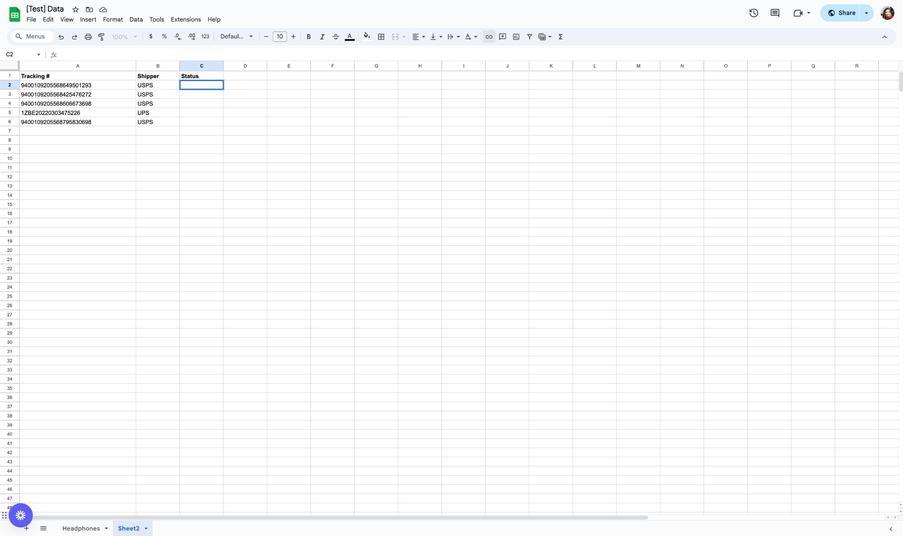 Task type: vqa. For each thing, say whether or not it's contained in the screenshot.
The Hide The Menus (Ctrl+Shift+F) icon at the top
yes



Task type: locate. For each thing, give the bounding box(es) containing it.
1 menu item from the left
[[23, 15, 40, 24]]

2 toolbar from the left
[[54, 521, 160, 536]]

2 move image from the left
[[4, 510, 7, 521]]

name box (⌘ + j) element
[[3, 50, 43, 60]]

paint format image
[[97, 33, 106, 41]]

Menus field
[[11, 30, 54, 43]]

toolbar
[[18, 521, 53, 536], [54, 521, 160, 536], [161, 521, 163, 536]]

application
[[0, 0, 903, 536]]

move image
[[1, 510, 4, 521], [4, 510, 7, 521]]

7 menu item from the left
[[146, 15, 168, 24]]

none text field inside name box (⌘ + j) "element"
[[3, 50, 35, 59]]

None field
[[61, 50, 903, 61]]

increase font size (⌘+shift+period) image
[[289, 32, 298, 41]]

0 horizontal spatial toolbar
[[18, 521, 53, 536]]

italic (⌘i) image
[[318, 33, 327, 41]]

4 menu item from the left
[[77, 15, 100, 24]]

increase decimal places image
[[187, 33, 196, 41]]

None text field
[[3, 50, 35, 59]]

Rename text field
[[23, 3, 69, 14]]

create a filter image
[[525, 33, 534, 41]]

3 menu item from the left
[[57, 15, 77, 24]]

move image
[[85, 5, 94, 14]]

2 menu item from the left
[[40, 15, 57, 24]]

main toolbar
[[53, 0, 568, 488]]

functions image
[[556, 30, 566, 43]]

1 horizontal spatial toolbar
[[54, 521, 160, 536]]

star image
[[71, 5, 80, 14]]

font list. default (arial) selected. option
[[220, 30, 244, 43]]

8 menu item from the left
[[168, 15, 204, 24]]

bold (⌘b) image
[[304, 33, 313, 41]]

Zoom field
[[109, 31, 141, 44]]

text color image
[[345, 30, 355, 41]]

2 horizontal spatial toolbar
[[161, 521, 163, 536]]

9 menu item from the left
[[204, 15, 224, 24]]

undo (⌘z) image
[[57, 33, 65, 41]]

menu item
[[23, 15, 40, 24], [40, 15, 57, 24], [57, 15, 77, 24], [77, 15, 100, 24], [100, 15, 126, 24], [126, 15, 146, 24], [146, 15, 168, 24], [168, 15, 204, 24], [204, 15, 224, 24]]

menu bar
[[23, 11, 224, 25]]



Task type: describe. For each thing, give the bounding box(es) containing it.
menu bar inside "menu bar" banner
[[23, 11, 224, 25]]

Font size field
[[273, 31, 291, 42]]

1 toolbar from the left
[[18, 521, 53, 536]]

Zoom text field
[[110, 31, 131, 43]]

strikethrough (⌘+shift+x) image
[[331, 33, 340, 41]]

insert comment (⌘+option+m) image
[[498, 33, 507, 41]]

3 toolbar from the left
[[161, 521, 163, 536]]

quick sharing actions image
[[865, 12, 868, 26]]

menu bar banner
[[0, 0, 903, 536]]

5 menu item from the left
[[100, 15, 126, 24]]

Font size text field
[[273, 31, 287, 42]]

print (⌘p) image
[[84, 33, 92, 41]]

record a loom image
[[16, 510, 26, 521]]

insert chart image
[[512, 33, 520, 41]]

fill color image
[[362, 30, 372, 41]]

1 move image from the left
[[1, 510, 4, 521]]

6 menu item from the left
[[126, 15, 146, 24]]

last edit was 2 minutes ago image
[[749, 8, 759, 18]]

all sheets image
[[36, 521, 50, 535]]

C2 field
[[181, 81, 222, 88]]

decrease font size (⌘+shift+comma) image
[[262, 32, 270, 41]]

sheets home image
[[7, 6, 22, 22]]

insert link (⌘k) image
[[485, 33, 493, 41]]

hide the menus (ctrl+shift+f) image
[[880, 33, 889, 41]]

borders image
[[376, 30, 386, 43]]

decrease decimal places image
[[174, 33, 182, 41]]

show all comments image
[[770, 8, 780, 18]]

share. anyone with the link. anyone who has the link can access. no sign-in required. image
[[827, 9, 835, 17]]

Star checkbox
[[70, 3, 82, 16]]

redo (⌘y) image
[[70, 33, 79, 41]]

add sheet image
[[22, 524, 30, 532]]

document status: saved to drive. image
[[99, 5, 107, 14]]



